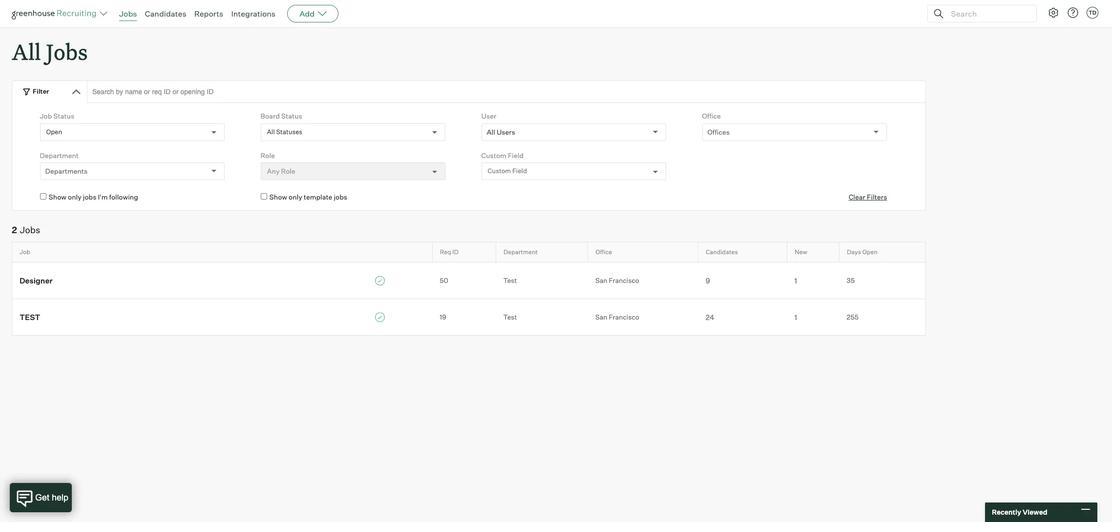 Task type: locate. For each thing, give the bounding box(es) containing it.
job
[[40, 112, 52, 120], [20, 249, 30, 256]]

0 vertical spatial test
[[503, 276, 517, 285]]

status
[[53, 112, 74, 120], [281, 112, 302, 120]]

jobs
[[119, 9, 137, 19], [46, 37, 88, 66], [20, 225, 40, 235]]

0 horizontal spatial only
[[68, 193, 81, 201]]

1 horizontal spatial status
[[281, 112, 302, 120]]

add button
[[287, 5, 339, 22]]

show only jobs i'm following
[[49, 193, 138, 201]]

td button
[[1087, 7, 1098, 19]]

jobs
[[83, 193, 96, 201], [334, 193, 347, 201]]

custom
[[481, 151, 506, 160], [488, 167, 511, 175]]

department
[[40, 151, 79, 160], [504, 249, 538, 256]]

field
[[508, 151, 524, 160], [512, 167, 527, 175]]

francisco for 24
[[609, 313, 639, 321]]

custom field down users
[[488, 167, 527, 175]]

1 vertical spatial custom field
[[488, 167, 527, 175]]

1 horizontal spatial only
[[289, 193, 302, 201]]

1 status from the left
[[53, 112, 74, 120]]

1 vertical spatial test
[[503, 313, 517, 321]]

san francisco for 24
[[595, 313, 639, 321]]

0 horizontal spatial job
[[20, 249, 30, 256]]

0 vertical spatial 1
[[795, 276, 797, 286]]

0 horizontal spatial open
[[46, 128, 62, 136]]

Search by name or req ID or opening ID text field
[[87, 81, 926, 103]]

0 vertical spatial francisco
[[609, 276, 639, 285]]

designer
[[20, 277, 53, 286]]

0 vertical spatial custom field
[[481, 151, 524, 160]]

2 status from the left
[[281, 112, 302, 120]]

test
[[503, 276, 517, 285], [503, 313, 517, 321]]

1 link
[[787, 275, 839, 286], [787, 312, 839, 322]]

show
[[49, 193, 66, 201], [269, 193, 287, 201]]

19
[[440, 313, 446, 322]]

1 san francisco from the top
[[595, 276, 639, 285]]

1 horizontal spatial show
[[269, 193, 287, 201]]

2 only from the left
[[289, 193, 302, 201]]

integrations link
[[231, 9, 276, 19]]

1 vertical spatial department
[[504, 249, 538, 256]]

all for all statuses
[[267, 128, 275, 136]]

office
[[702, 112, 721, 120], [596, 249, 612, 256]]

2 test from the top
[[503, 313, 517, 321]]

req id
[[440, 249, 459, 256]]

2 1 from the top
[[795, 313, 797, 322]]

1 horizontal spatial jobs
[[46, 37, 88, 66]]

show for show only jobs i'm following
[[49, 193, 66, 201]]

1 link for 9
[[787, 275, 839, 286]]

all users option
[[487, 128, 515, 136]]

2 san francisco from the top
[[595, 313, 639, 321]]

filters
[[867, 193, 887, 201]]

jobs left candidates link
[[119, 9, 137, 19]]

50
[[440, 277, 448, 285]]

configure image
[[1048, 7, 1059, 19]]

0 vertical spatial jobs
[[119, 9, 137, 19]]

1 francisco from the top
[[609, 276, 639, 285]]

2 jobs from the left
[[334, 193, 347, 201]]

1 vertical spatial 1
[[795, 313, 797, 322]]

designer link
[[12, 275, 432, 286]]

open right the "days"
[[862, 249, 878, 256]]

0 vertical spatial office
[[702, 112, 721, 120]]

0 vertical spatial custom
[[481, 151, 506, 160]]

1 horizontal spatial all
[[267, 128, 275, 136]]

i'm
[[98, 193, 108, 201]]

job down 2 jobs
[[20, 249, 30, 256]]

show for show only template jobs
[[269, 193, 287, 201]]

0 horizontal spatial candidates
[[145, 9, 186, 19]]

Show only template jobs checkbox
[[261, 193, 267, 200]]

Show only jobs I'm following checkbox
[[40, 193, 46, 200]]

1 only from the left
[[68, 193, 81, 201]]

status for job status
[[53, 112, 74, 120]]

1 link down new
[[787, 275, 839, 286]]

san for 24
[[595, 313, 607, 321]]

jobs for all jobs
[[46, 37, 88, 66]]

1 link left the 255
[[787, 312, 839, 322]]

job for job status
[[40, 112, 52, 120]]

san
[[595, 276, 607, 285], [595, 313, 607, 321]]

jobs link
[[119, 9, 137, 19]]

custom field down all users
[[481, 151, 524, 160]]

all statuses
[[267, 128, 302, 136]]

1 vertical spatial custom
[[488, 167, 511, 175]]

0 vertical spatial 1 link
[[787, 275, 839, 286]]

only for template
[[289, 193, 302, 201]]

candidates up 9
[[706, 249, 738, 256]]

2 1 link from the top
[[787, 312, 839, 322]]

all up filter at the left top
[[12, 37, 41, 66]]

0 horizontal spatial office
[[596, 249, 612, 256]]

only down departments
[[68, 193, 81, 201]]

2 horizontal spatial all
[[487, 128, 495, 136]]

1 horizontal spatial department
[[504, 249, 538, 256]]

0 vertical spatial job
[[40, 112, 52, 120]]

2 francisco from the top
[[609, 313, 639, 321]]

filter
[[33, 88, 49, 95]]

1 vertical spatial open
[[862, 249, 878, 256]]

all down board
[[267, 128, 275, 136]]

1 horizontal spatial jobs
[[334, 193, 347, 201]]

0 horizontal spatial department
[[40, 151, 79, 160]]

recently
[[992, 509, 1021, 517]]

1 1 from the top
[[795, 276, 797, 286]]

francisco
[[609, 276, 639, 285], [609, 313, 639, 321]]

2 show from the left
[[269, 193, 287, 201]]

job down filter at the left top
[[40, 112, 52, 120]]

show only template jobs
[[269, 193, 347, 201]]

0 horizontal spatial jobs
[[83, 193, 96, 201]]

all left users
[[487, 128, 495, 136]]

jobs right 'template'
[[334, 193, 347, 201]]

1 vertical spatial san
[[595, 313, 607, 321]]

1 show from the left
[[49, 193, 66, 201]]

all
[[12, 37, 41, 66], [487, 128, 495, 136], [267, 128, 275, 136]]

1 san from the top
[[595, 276, 607, 285]]

1 1 link from the top
[[787, 275, 839, 286]]

statuses
[[276, 128, 302, 136]]

san francisco for 9
[[595, 276, 639, 285]]

open
[[46, 128, 62, 136], [862, 249, 878, 256]]

td button
[[1085, 5, 1100, 21]]

show right show only template jobs checkbox
[[269, 193, 287, 201]]

1
[[795, 276, 797, 286], [795, 313, 797, 322]]

9
[[706, 276, 710, 286]]

san francisco
[[595, 276, 639, 285], [595, 313, 639, 321]]

only
[[68, 193, 81, 201], [289, 193, 302, 201]]

new
[[795, 249, 807, 256]]

custom field
[[481, 151, 524, 160], [488, 167, 527, 175]]

candidates right jobs link in the top of the page
[[145, 9, 186, 19]]

0 horizontal spatial jobs
[[20, 225, 40, 235]]

1 horizontal spatial open
[[862, 249, 878, 256]]

0 vertical spatial san francisco
[[595, 276, 639, 285]]

1 vertical spatial jobs
[[46, 37, 88, 66]]

1 jobs from the left
[[83, 193, 96, 201]]

jobs down greenhouse recruiting image
[[46, 37, 88, 66]]

1 test from the top
[[503, 276, 517, 285]]

1 horizontal spatial candidates
[[706, 249, 738, 256]]

td
[[1089, 9, 1096, 16]]

jobs right 2
[[20, 225, 40, 235]]

0 horizontal spatial status
[[53, 112, 74, 120]]

1 vertical spatial 1 link
[[787, 312, 839, 322]]

2 vertical spatial jobs
[[20, 225, 40, 235]]

open down 'job status'
[[46, 128, 62, 136]]

0 horizontal spatial show
[[49, 193, 66, 201]]

only left 'template'
[[289, 193, 302, 201]]

integrations
[[231, 9, 276, 19]]

2 san from the top
[[595, 313, 607, 321]]

show right show only jobs i'm following option
[[49, 193, 66, 201]]

id
[[452, 249, 459, 256]]

1 vertical spatial francisco
[[609, 313, 639, 321]]

jobs left i'm
[[83, 193, 96, 201]]

candidates
[[145, 9, 186, 19], [706, 249, 738, 256]]

0 vertical spatial san
[[595, 276, 607, 285]]

0 horizontal spatial all
[[12, 37, 41, 66]]

user
[[481, 112, 496, 120]]

1 vertical spatial san francisco
[[595, 313, 639, 321]]

0 vertical spatial open
[[46, 128, 62, 136]]

test link
[[12, 312, 432, 323]]

all jobs
[[12, 37, 88, 66]]

1 horizontal spatial job
[[40, 112, 52, 120]]

1 vertical spatial job
[[20, 249, 30, 256]]

role
[[261, 151, 275, 160]]



Task type: describe. For each thing, give the bounding box(es) containing it.
days open
[[847, 249, 878, 256]]

1 vertical spatial office
[[596, 249, 612, 256]]

all for all users
[[487, 128, 495, 136]]

1 for 24
[[795, 313, 797, 322]]

req
[[440, 249, 451, 256]]

following
[[109, 193, 138, 201]]

0 vertical spatial department
[[40, 151, 79, 160]]

clear filters
[[849, 193, 887, 201]]

offices
[[707, 128, 730, 136]]

24 link
[[698, 312, 787, 322]]

1 for 9
[[795, 276, 797, 286]]

test for 24
[[503, 313, 517, 321]]

24
[[706, 313, 714, 322]]

board status
[[261, 112, 302, 120]]

255
[[847, 313, 859, 321]]

greenhouse recruiting image
[[12, 8, 100, 20]]

0 vertical spatial field
[[508, 151, 524, 160]]

1 horizontal spatial office
[[702, 112, 721, 120]]

clear
[[849, 193, 865, 201]]

1 link for 24
[[787, 312, 839, 322]]

users
[[497, 128, 515, 136]]

status for board status
[[281, 112, 302, 120]]

test
[[20, 313, 40, 322]]

only for jobs
[[68, 193, 81, 201]]

template
[[304, 193, 332, 201]]

add
[[299, 9, 315, 19]]

recently viewed
[[992, 509, 1047, 517]]

2 jobs
[[12, 225, 40, 235]]

job for job
[[20, 249, 30, 256]]

reports
[[194, 9, 223, 19]]

clear filters link
[[849, 193, 887, 202]]

board
[[261, 112, 280, 120]]

1 vertical spatial candidates
[[706, 249, 738, 256]]

all for all jobs
[[12, 37, 41, 66]]

san for 9
[[595, 276, 607, 285]]

0 vertical spatial candidates
[[145, 9, 186, 19]]

francisco for 9
[[609, 276, 639, 285]]

reports link
[[194, 9, 223, 19]]

test for 9
[[503, 276, 517, 285]]

departments
[[45, 167, 88, 175]]

35
[[847, 276, 855, 285]]

2
[[12, 225, 17, 235]]

viewed
[[1023, 509, 1047, 517]]

jobs for 2 jobs
[[20, 225, 40, 235]]

candidates link
[[145, 9, 186, 19]]

1 vertical spatial field
[[512, 167, 527, 175]]

9 link
[[698, 275, 787, 286]]

2 horizontal spatial jobs
[[119, 9, 137, 19]]

Search text field
[[948, 7, 1028, 21]]

job status
[[40, 112, 74, 120]]

all users
[[487, 128, 515, 136]]

days
[[847, 249, 861, 256]]



Task type: vqa. For each thing, say whether or not it's contained in the screenshot.
Show
yes



